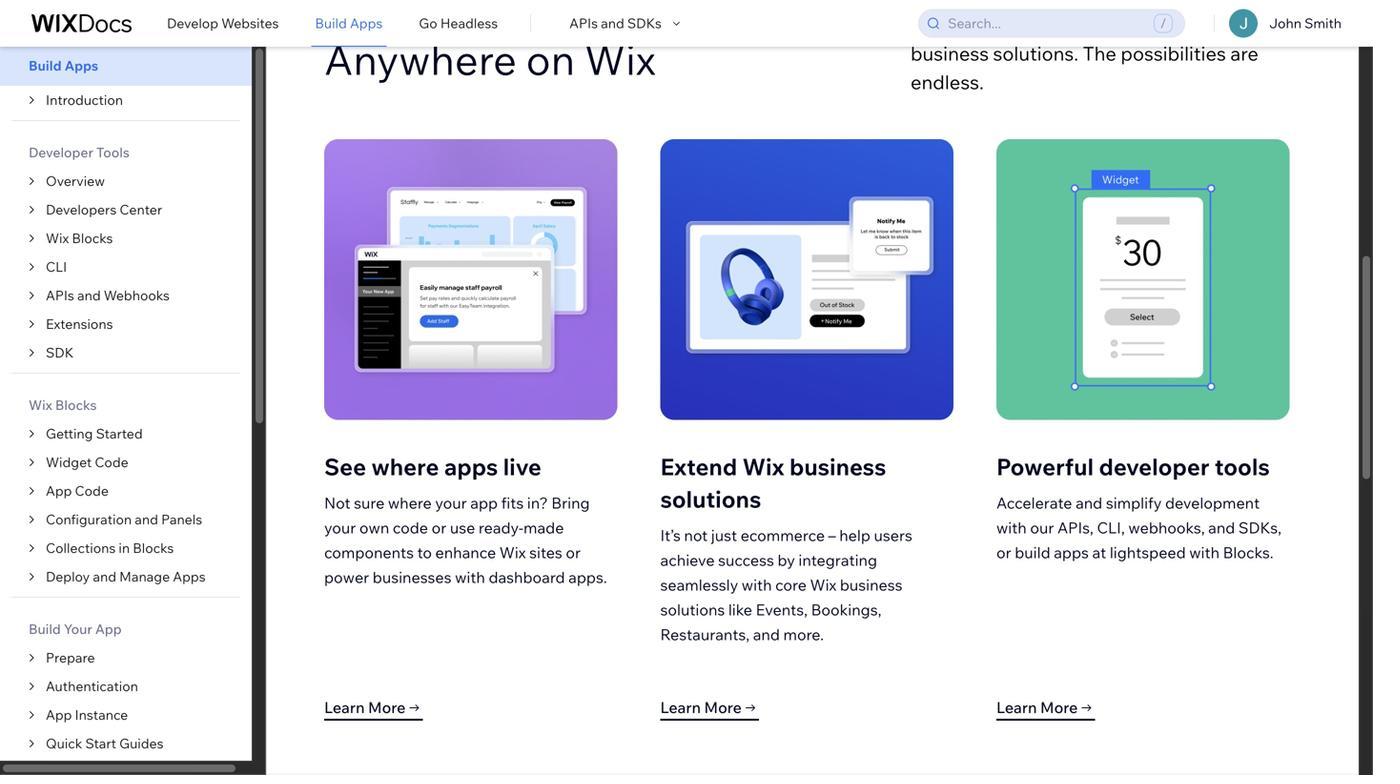 Task type: vqa. For each thing, say whether or not it's contained in the screenshot.
just
yes



Task type: locate. For each thing, give the bounding box(es) containing it.
wix blocks down the "developers"
[[46, 230, 113, 247]]

1 horizontal spatial learn more link
[[661, 698, 954, 721]]

apps up introduction
[[65, 57, 98, 74]]

1 vertical spatial enhance
[[436, 543, 496, 562]]

0 vertical spatial code
[[95, 454, 128, 471]]

–
[[829, 526, 836, 545]]

build apps
[[315, 15, 383, 31], [29, 57, 98, 74]]

start
[[85, 736, 116, 752]]

apps right manage
[[173, 569, 206, 585]]

and up apis, at the bottom
[[1076, 493, 1103, 513]]

0 vertical spatial enhance
[[1097, 13, 1173, 37]]

0 horizontal spatial build apps
[[29, 57, 98, 74]]

0 horizontal spatial apps
[[65, 57, 98, 74]]

1 solutions from the top
[[661, 485, 762, 513]]

solutions down seamlessly
[[661, 600, 725, 619]]

dashboard down create
[[911, 13, 1007, 37]]

solutions inside the it's not just ecommerce – help users achieve success by integrating seamlessly with core wix business solutions like events, bookings, restaurants, and more.
[[661, 600, 725, 619]]

2 vertical spatial app
[[46, 707, 72, 724]]

0 vertical spatial apis
[[570, 15, 598, 31]]

menu item
[[0, 758, 266, 776]]

sites
[[530, 543, 563, 562]]

business up endless.
[[911, 41, 989, 65]]

2 vertical spatial apps
[[173, 569, 206, 585]]

dashboard down sites
[[489, 568, 565, 587]]

build apps link up introduction
[[0, 46, 252, 86]]

business inside the it's not just ecommerce – help users achieve success by integrating seamlessly with core wix business solutions like events, bookings, restaurants, and more.
[[840, 576, 903, 595]]

guides
[[119, 736, 164, 752]]

build apps up introduction
[[29, 57, 98, 74]]

see
[[324, 452, 366, 481]]

1 vertical spatial solutions
[[661, 600, 725, 619]]

or left build
[[997, 543, 1012, 562]]

or down widgets at the top of page
[[1075, 13, 1093, 37]]

2 horizontal spatial learn more
[[997, 698, 1078, 717]]

wix inside the create visual widgets for wix sites, admin dashboard pages, or enhance wix's existing business solutions. the possibilities are endless.
[[1134, 0, 1167, 8]]

1 horizontal spatial more
[[705, 698, 742, 717]]

solutions.
[[994, 41, 1079, 65]]

2 vertical spatial business
[[840, 576, 903, 595]]

go headless
[[419, 15, 498, 31]]

own
[[360, 518, 389, 537]]

2 horizontal spatial learn more link
[[997, 698, 1290, 721]]

0 horizontal spatial enhance
[[436, 543, 496, 562]]

started
[[96, 425, 143, 442]]

build apps link left "go"
[[315, 3, 383, 43]]

wix down apis and sdks
[[585, 33, 656, 85]]

build
[[315, 15, 347, 31], [29, 57, 62, 74], [29, 621, 61, 638]]

and for configuration and panels
[[135, 511, 158, 528]]

wix right 'extend'
[[743, 452, 785, 481]]

live
[[503, 452, 542, 481]]

1 horizontal spatial dashboard
[[911, 13, 1007, 37]]

develop
[[167, 15, 218, 31]]

menu bar
[[0, 86, 266, 776]]

0 vertical spatial dashboard
[[911, 13, 1007, 37]]

wix inside extend wix business solutions
[[743, 452, 785, 481]]

2 learn more from the left
[[661, 698, 742, 717]]

blocks down the "developers"
[[72, 230, 113, 247]]

wix down integrating
[[810, 576, 837, 595]]

configuration
[[46, 511, 132, 528]]

build apps menu bar
[[0, 46, 252, 86]]

apis inside apis and sdks button
[[570, 15, 598, 31]]

apis and webhooks
[[46, 287, 170, 304]]

and down "development"
[[1209, 518, 1236, 537]]

apis inside menu bar
[[46, 287, 74, 304]]

center
[[120, 201, 162, 218]]

menu bar containing introduction
[[0, 86, 266, 776]]

0 horizontal spatial more
[[368, 698, 406, 717]]

where up sure
[[372, 452, 439, 481]]

smith
[[1305, 15, 1342, 31]]

develop websites link
[[167, 3, 279, 43]]

your down not
[[324, 518, 356, 537]]

1 horizontal spatial apps
[[173, 569, 206, 585]]

1 horizontal spatial learn
[[661, 698, 701, 717]]

not
[[684, 526, 708, 545]]

made
[[524, 518, 564, 537]]

0 horizontal spatial your
[[324, 518, 356, 537]]

tools
[[96, 144, 130, 161]]

existing
[[1228, 13, 1297, 37]]

1 vertical spatial dashboard
[[489, 568, 565, 587]]

0 vertical spatial build apps link
[[315, 3, 383, 43]]

build inside build apps menu bar
[[29, 57, 62, 74]]

app for getting started
[[46, 483, 72, 499]]

enhance inside not sure where your app fits in? bring your own code or use ready-made components to enhance wix sites or power businesses with dashboard apps.
[[436, 543, 496, 562]]

more for live
[[368, 698, 406, 717]]

with left our
[[997, 518, 1027, 537]]

1 horizontal spatial apis
[[570, 15, 598, 31]]

1 more from the left
[[368, 698, 406, 717]]

0 vertical spatial wix blocks
[[46, 230, 113, 247]]

enhance down for
[[1097, 13, 1173, 37]]

build up introduction
[[29, 57, 62, 74]]

2 horizontal spatial learn
[[997, 698, 1037, 717]]

build left your
[[29, 621, 61, 638]]

app right your
[[95, 621, 122, 638]]

wix inside the it's not just ecommerce – help users achieve success by integrating seamlessly with core wix business solutions like events, bookings, restaurants, and more.
[[810, 576, 837, 595]]

code up configuration
[[75, 483, 109, 499]]

or inside accelerate and simplify development with our apis, cli, webhooks, and sdks, or build apps at lightspeed with blocks.
[[997, 543, 1012, 562]]

wix blocks
[[46, 230, 113, 247], [29, 397, 97, 414]]

blocks right in
[[133, 540, 174, 557]]

apps inside menu bar
[[65, 57, 98, 74]]

in
[[119, 540, 130, 557]]

1 vertical spatial apis
[[46, 287, 74, 304]]

1 horizontal spatial apps
[[1054, 543, 1089, 562]]

blocks up getting
[[55, 397, 97, 414]]

with down success
[[742, 576, 772, 595]]

1 vertical spatial build apps link
[[0, 46, 252, 86]]

john smith image
[[1230, 9, 1258, 38]]

0 horizontal spatial learn more link
[[324, 698, 618, 721]]

0 vertical spatial apps
[[350, 15, 383, 31]]

and
[[601, 15, 625, 31], [77, 287, 101, 304], [1076, 493, 1103, 513], [135, 511, 158, 528], [1209, 518, 1236, 537], [93, 569, 116, 585], [753, 625, 780, 644]]

pages,
[[1011, 13, 1070, 37]]

and up extensions
[[77, 287, 101, 304]]

wix up /
[[1134, 0, 1167, 8]]

app
[[46, 483, 72, 499], [95, 621, 122, 638], [46, 707, 72, 724]]

0 vertical spatial your
[[435, 493, 467, 513]]

or inside the create visual widgets for wix sites, admin dashboard pages, or enhance wix's existing business solutions. the possibilities are endless.
[[1075, 13, 1093, 37]]

1 horizontal spatial enhance
[[1097, 13, 1173, 37]]

wix blocks up getting
[[29, 397, 97, 414]]

build right websites
[[315, 15, 347, 31]]

are
[[1231, 41, 1259, 65]]

learn for live
[[324, 698, 365, 717]]

code
[[95, 454, 128, 471], [75, 483, 109, 499]]

1 vertical spatial build apps
[[29, 57, 98, 74]]

build for build apps menu bar
[[29, 57, 62, 74]]

sites,
[[1172, 0, 1217, 8]]

sdk
[[46, 344, 74, 361]]

wix inside not sure where your app fits in? bring your own code or use ready-made components to enhance wix sites or power businesses with dashboard apps.
[[500, 543, 526, 562]]

0 horizontal spatial apis
[[46, 287, 74, 304]]

3 learn more from the left
[[997, 698, 1078, 717]]

overview
[[46, 173, 105, 189]]

admin
[[1222, 0, 1277, 8]]

2 learn more link from the left
[[661, 698, 954, 721]]

apps inside button
[[350, 15, 383, 31]]

1 vertical spatial code
[[75, 483, 109, 499]]

1 horizontal spatial build apps
[[315, 15, 383, 31]]

apis up on
[[570, 15, 598, 31]]

0 vertical spatial build apps
[[315, 15, 383, 31]]

app down widget
[[46, 483, 72, 499]]

0 horizontal spatial build apps link
[[0, 46, 252, 86]]

1 vertical spatial blocks
[[55, 397, 97, 414]]

websites
[[221, 15, 279, 31]]

solutions down 'extend'
[[661, 485, 762, 513]]

1 learn more link from the left
[[324, 698, 618, 721]]

build apps inside menu bar
[[29, 57, 98, 74]]

and down events,
[[753, 625, 780, 644]]

0 vertical spatial build
[[315, 15, 347, 31]]

1 vertical spatial apps
[[1054, 543, 1089, 562]]

with down use at the left of the page
[[455, 568, 485, 587]]

wix down ready- at bottom left
[[500, 543, 526, 562]]

0 vertical spatial business
[[911, 41, 989, 65]]

2 horizontal spatial apps
[[350, 15, 383, 31]]

1 vertical spatial business
[[790, 452, 887, 481]]

where up code
[[388, 493, 432, 513]]

just
[[711, 526, 738, 545]]

with left blocks.
[[1190, 543, 1220, 562]]

1 learn from the left
[[324, 698, 365, 717]]

learn for solutions
[[661, 698, 701, 717]]

2 horizontal spatial more
[[1041, 698, 1078, 717]]

integrating
[[799, 551, 878, 570]]

build apps left "go"
[[315, 15, 383, 31]]

accelerate and simplify development with our apis, cli, webhooks, and sdks, or build apps at lightspeed with blocks.
[[997, 493, 1282, 562]]

build apps link inside sidebar element
[[0, 46, 252, 86]]

app code
[[46, 483, 109, 499]]

2 more from the left
[[705, 698, 742, 717]]

build inside build apps button
[[315, 15, 347, 31]]

0 vertical spatial app
[[46, 483, 72, 499]]

build apps link
[[315, 3, 383, 43], [0, 46, 252, 86]]

and inside button
[[601, 15, 625, 31]]

solutions inside extend wix business solutions
[[661, 485, 762, 513]]

code for app code
[[75, 483, 109, 499]]

visual
[[975, 0, 1026, 8]]

code down started
[[95, 454, 128, 471]]

sdks,
[[1239, 518, 1282, 537]]

developer
[[1099, 452, 1210, 481]]

with inside not sure where your app fits in? bring your own code or use ready-made components to enhance wix sites or power businesses with dashboard apps.
[[455, 568, 485, 587]]

1 horizontal spatial build apps link
[[315, 3, 383, 43]]

developers
[[46, 201, 117, 218]]

menu bar inside sidebar element
[[0, 86, 266, 776]]

0 horizontal spatial learn
[[324, 698, 365, 717]]

powerful
[[997, 452, 1094, 481]]

1 learn more from the left
[[324, 698, 406, 717]]

your
[[64, 621, 92, 638]]

2 learn from the left
[[661, 698, 701, 717]]

develop websites
[[167, 15, 279, 31]]

0 horizontal spatial learn more
[[324, 698, 406, 717]]

and left the panels
[[135, 511, 158, 528]]

more
[[368, 698, 406, 717], [705, 698, 742, 717], [1041, 698, 1078, 717]]

it's not just ecommerce – help users achieve success by integrating seamlessly with core wix business solutions like events, bookings, restaurants, and more.
[[661, 526, 913, 644]]

your up use at the left of the page
[[435, 493, 467, 513]]

1 vertical spatial apps
[[65, 57, 98, 74]]

apis down cli
[[46, 287, 74, 304]]

ecommerce
[[741, 526, 825, 545]]

app up "quick"
[[46, 707, 72, 724]]

wix's
[[1178, 13, 1223, 37]]

apps down apis, at the bottom
[[1054, 543, 1089, 562]]

your
[[435, 493, 467, 513], [324, 518, 356, 537]]

manage
[[119, 569, 170, 585]]

2 solutions from the top
[[661, 600, 725, 619]]

0 horizontal spatial apps
[[444, 452, 498, 481]]

instance
[[75, 707, 128, 724]]

apis and sdks button
[[570, 15, 685, 32]]

learn
[[324, 698, 365, 717], [661, 698, 701, 717], [997, 698, 1037, 717]]

1 vertical spatial build
[[29, 57, 62, 74]]

apps up "app"
[[444, 452, 498, 481]]

success
[[718, 551, 775, 570]]

with
[[997, 518, 1027, 537], [1190, 543, 1220, 562], [455, 568, 485, 587], [742, 576, 772, 595]]

business up 'bookings,'
[[840, 576, 903, 595]]

and for apis and sdks
[[601, 15, 625, 31]]

and down collections in blocks
[[93, 569, 116, 585]]

apis
[[570, 15, 598, 31], [46, 287, 74, 304]]

3 learn more link from the left
[[997, 698, 1290, 721]]

apps left "go"
[[350, 15, 383, 31]]

collections
[[46, 540, 116, 557]]

2 vertical spatial build
[[29, 621, 61, 638]]

go
[[419, 15, 438, 31]]

business up –
[[790, 452, 887, 481]]

Search... field
[[943, 10, 1154, 37]]

and left sdks
[[601, 15, 625, 31]]

achieve
[[661, 551, 715, 570]]

developer
[[29, 144, 93, 161]]

apis for apis and sdks
[[570, 15, 598, 31]]

where
[[372, 452, 439, 481], [388, 493, 432, 513]]

1 horizontal spatial learn more
[[661, 698, 742, 717]]

0 vertical spatial solutions
[[661, 485, 762, 513]]

build
[[1015, 543, 1051, 562]]

components
[[324, 543, 414, 562]]

enhance down use at the left of the page
[[436, 543, 496, 562]]

solutions
[[661, 485, 762, 513], [661, 600, 725, 619]]

0 horizontal spatial dashboard
[[489, 568, 565, 587]]

1 vertical spatial where
[[388, 493, 432, 513]]

not sure where your app fits in? bring your own code or use ready-made components to enhance wix sites or power businesses with dashboard apps.
[[324, 493, 607, 587]]



Task type: describe. For each thing, give the bounding box(es) containing it.
build inside menu bar
[[29, 621, 61, 638]]

restaurants,
[[661, 625, 750, 644]]

more for solutions
[[705, 698, 742, 717]]

sure
[[354, 493, 385, 513]]

wix up cli
[[46, 230, 69, 247]]

enhance inside the create visual widgets for wix sites, admin dashboard pages, or enhance wix's existing business solutions. the possibilities are endless.
[[1097, 13, 1173, 37]]

sidebar element
[[0, 46, 267, 776]]

business inside extend wix business solutions
[[790, 452, 887, 481]]

quick
[[46, 736, 82, 752]]

0 vertical spatial blocks
[[72, 230, 113, 247]]

extend wix business solutions
[[661, 452, 887, 513]]

app
[[471, 493, 498, 513]]

configuration and panels
[[46, 511, 202, 528]]

1 vertical spatial wix blocks
[[29, 397, 97, 414]]

quick start guides
[[46, 736, 164, 752]]

0 vertical spatial apps
[[444, 452, 498, 481]]

bookings,
[[811, 600, 882, 619]]

getting started
[[46, 425, 143, 442]]

/
[[1161, 15, 1167, 31]]

power
[[324, 568, 369, 587]]

lightspeed
[[1110, 543, 1186, 562]]

developers center
[[46, 201, 162, 218]]

3 more from the left
[[1041, 698, 1078, 717]]

wix inside integrate anywhere on wix
[[585, 33, 656, 85]]

to
[[417, 543, 432, 562]]

bring
[[552, 493, 590, 513]]

deploy
[[46, 569, 90, 585]]

blocks.
[[1224, 543, 1274, 562]]

it's
[[661, 526, 681, 545]]

prepare
[[46, 650, 95, 666]]

integrate anywhere on wix
[[324, 0, 656, 85]]

use
[[450, 518, 475, 537]]

our
[[1031, 518, 1055, 537]]

widget
[[46, 454, 92, 471]]

help
[[840, 526, 871, 545]]

dashboard inside not sure where your app fits in? bring your own code or use ready-made components to enhance wix sites or power businesses with dashboard apps.
[[489, 568, 565, 587]]

getting
[[46, 425, 93, 442]]

john smith
[[1270, 15, 1342, 31]]

learn more link for solutions
[[661, 698, 954, 721]]

not
[[324, 493, 351, 513]]

dashboard inside the create visual widgets for wix sites, admin dashboard pages, or enhance wix's existing business solutions. the possibilities are endless.
[[911, 13, 1007, 37]]

build apps button
[[315, 3, 383, 43]]

0 vertical spatial where
[[372, 452, 439, 481]]

build for build apps button
[[315, 15, 347, 31]]

apps for build apps button
[[350, 15, 383, 31]]

widget code
[[46, 454, 128, 471]]

integrate
[[324, 0, 501, 44]]

1 vertical spatial app
[[95, 621, 122, 638]]

at
[[1093, 543, 1107, 562]]

collections in blocks
[[46, 540, 174, 557]]

introduction
[[46, 92, 123, 108]]

apps.
[[569, 568, 607, 587]]

cli,
[[1098, 518, 1125, 537]]

create visual widgets for wix sites, admin dashboard pages, or enhance wix's existing business solutions. the possibilities are endless.
[[911, 0, 1297, 94]]

cli
[[46, 259, 67, 275]]

learn more for live
[[324, 698, 406, 717]]

app for prepare
[[46, 707, 72, 724]]

app instance
[[46, 707, 128, 724]]

3 learn from the left
[[997, 698, 1037, 717]]

and for apis and webhooks
[[77, 287, 101, 304]]

menu item inside sidebar element
[[0, 758, 266, 776]]

simplify
[[1106, 493, 1162, 513]]

development
[[1166, 493, 1260, 513]]

code
[[393, 518, 428, 537]]

or right sites
[[566, 543, 581, 562]]

apis and sdks
[[570, 15, 662, 31]]

headless
[[441, 15, 498, 31]]

users
[[874, 526, 913, 545]]

like
[[729, 600, 753, 619]]

or left use at the left of the page
[[432, 518, 447, 537]]

go headless link
[[419, 3, 498, 43]]

in?
[[527, 493, 548, 513]]

endless.
[[911, 70, 984, 94]]

code for widget code
[[95, 454, 128, 471]]

wix up getting
[[29, 397, 52, 414]]

where inside not sure where your app fits in? bring your own code or use ready-made components to enhance wix sites or power businesses with dashboard apps.
[[388, 493, 432, 513]]

1 horizontal spatial your
[[435, 493, 467, 513]]

john
[[1270, 15, 1302, 31]]

learn more link for live
[[324, 698, 618, 721]]

by
[[778, 551, 795, 570]]

apps for build apps menu bar
[[65, 57, 98, 74]]

business inside the create visual widgets for wix sites, admin dashboard pages, or enhance wix's existing business solutions. the possibilities are endless.
[[911, 41, 989, 65]]

see where apps live
[[324, 452, 542, 481]]

powerful developer tools
[[997, 452, 1271, 481]]

build apps for build apps button
[[315, 15, 383, 31]]

apis,
[[1058, 518, 1094, 537]]

and inside the it's not just ecommerce – help users achieve success by integrating seamlessly with core wix business solutions like events, bookings, restaurants, and more.
[[753, 625, 780, 644]]

tools
[[1215, 452, 1271, 481]]

go headless button
[[419, 3, 498, 43]]

extend
[[661, 452, 738, 481]]

build your app
[[29, 621, 122, 638]]

businesses
[[373, 568, 452, 587]]

apps inside menu bar
[[173, 569, 206, 585]]

and for accelerate and simplify development with our apis, cli, webhooks, and sdks, or build apps at lightspeed with blocks.
[[1076, 493, 1103, 513]]

ready-
[[479, 518, 524, 537]]

seamlessly
[[661, 576, 739, 595]]

for
[[1105, 0, 1130, 8]]

with inside the it's not just ecommerce – help users achieve success by integrating seamlessly with core wix business solutions like events, bookings, restaurants, and more.
[[742, 576, 772, 595]]

widgets
[[1030, 0, 1101, 8]]

1 vertical spatial your
[[324, 518, 356, 537]]

apis for apis and webhooks
[[46, 287, 74, 304]]

apps inside accelerate and simplify development with our apis, cli, webhooks, and sdks, or build apps at lightspeed with blocks.
[[1054, 543, 1089, 562]]

fits
[[501, 493, 524, 513]]

build apps for build apps menu bar
[[29, 57, 98, 74]]

deploy and manage apps
[[46, 569, 206, 585]]

events,
[[756, 600, 808, 619]]

2 vertical spatial blocks
[[133, 540, 174, 557]]

accelerate
[[997, 493, 1073, 513]]

and for deploy and manage apps
[[93, 569, 116, 585]]

webhooks
[[104, 287, 170, 304]]

panels
[[161, 511, 202, 528]]

learn more for solutions
[[661, 698, 742, 717]]

develop websites button
[[167, 3, 279, 43]]

on
[[526, 33, 575, 85]]



